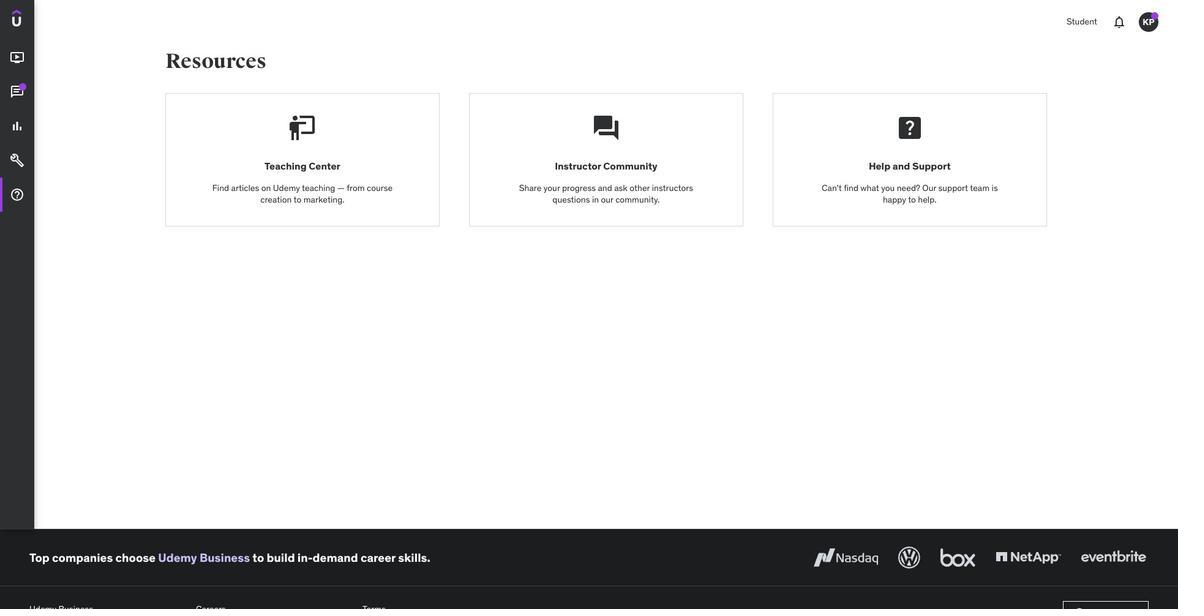 Task type: locate. For each thing, give the bounding box(es) containing it.
find
[[212, 182, 229, 193]]

and inside share your progress and ask other instructors questions in our community.
[[598, 182, 612, 193]]

1 horizontal spatial to
[[294, 194, 301, 205]]

help and support
[[869, 160, 951, 172]]

2 horizontal spatial to
[[908, 194, 916, 205]]

1 medium image from the top
[[10, 50, 24, 65]]

2 medium image from the top
[[10, 85, 24, 99]]

kp
[[1143, 16, 1155, 27]]

3 medium image from the top
[[10, 187, 24, 202]]

creation
[[260, 194, 292, 205]]

1 horizontal spatial udemy
[[273, 182, 300, 193]]

marketing.
[[303, 194, 344, 205]]

udemy up creation
[[273, 182, 300, 193]]

in-
[[297, 550, 313, 565]]

community.
[[615, 194, 660, 205]]

your
[[544, 182, 560, 193]]

1 vertical spatial medium image
[[10, 153, 24, 168]]

community
[[603, 160, 657, 172]]

2 vertical spatial medium image
[[10, 187, 24, 202]]

medium image
[[10, 50, 24, 65], [10, 85, 24, 99]]

teaching center
[[265, 160, 340, 172]]

to left build
[[252, 550, 264, 565]]

to
[[294, 194, 301, 205], [908, 194, 916, 205], [252, 550, 264, 565]]

teaching
[[302, 182, 335, 193]]

our
[[922, 182, 936, 193]]

1 medium image from the top
[[10, 119, 24, 134]]

from
[[347, 182, 365, 193]]

articles
[[231, 182, 259, 193]]

can't
[[822, 182, 842, 193]]

0 vertical spatial medium image
[[10, 50, 24, 65]]

business
[[200, 550, 250, 565]]

netapp image
[[993, 544, 1064, 571]]

udemy
[[273, 182, 300, 193], [158, 550, 197, 565]]

to right creation
[[294, 194, 301, 205]]

is
[[992, 182, 998, 193]]

small image
[[1073, 607, 1086, 609]]

0 horizontal spatial and
[[598, 182, 612, 193]]

skills.
[[398, 550, 430, 565]]

top companies choose udemy business to build in-demand career skills.
[[29, 550, 430, 565]]

udemy right choose
[[158, 550, 197, 565]]

and up our
[[598, 182, 612, 193]]

you
[[881, 182, 895, 193]]

choose
[[115, 550, 156, 565]]

udemy for business
[[158, 550, 197, 565]]

to inside find articles on udemy teaching — from course creation to marketing.
[[294, 194, 301, 205]]

0 vertical spatial and
[[893, 160, 910, 172]]

instructor community
[[555, 160, 657, 172]]

0 vertical spatial medium image
[[10, 119, 24, 134]]

1 vertical spatial udemy
[[158, 550, 197, 565]]

happy
[[883, 194, 906, 205]]

1 vertical spatial medium image
[[10, 85, 24, 99]]

help.
[[918, 194, 937, 205]]

and
[[893, 160, 910, 172], [598, 182, 612, 193]]

medium image
[[10, 119, 24, 134], [10, 153, 24, 168], [10, 187, 24, 202]]

1 vertical spatial and
[[598, 182, 612, 193]]

to down need?
[[908, 194, 916, 205]]

0 horizontal spatial udemy
[[158, 550, 197, 565]]

1 horizontal spatial and
[[893, 160, 910, 172]]

and right help
[[893, 160, 910, 172]]

0 vertical spatial udemy
[[273, 182, 300, 193]]

to inside can't find what you need? our support team is happy to help.
[[908, 194, 916, 205]]

ask
[[614, 182, 628, 193]]

nasdaq image
[[811, 544, 881, 571]]

—
[[337, 182, 345, 193]]

udemy inside find articles on udemy teaching — from course creation to marketing.
[[273, 182, 300, 193]]



Task type: describe. For each thing, give the bounding box(es) containing it.
udemy business link
[[158, 550, 250, 565]]

career
[[361, 550, 396, 565]]

kp link
[[1134, 7, 1163, 37]]

questions
[[552, 194, 590, 205]]

team
[[970, 182, 990, 193]]

student link
[[1059, 7, 1105, 37]]

udemy image
[[12, 10, 68, 31]]

other
[[630, 182, 650, 193]]

center
[[309, 160, 340, 172]]

progress
[[562, 182, 596, 193]]

build
[[267, 550, 295, 565]]

eventbrite image
[[1078, 544, 1149, 571]]

support
[[938, 182, 968, 193]]

can't find what you need? our support team is happy to help.
[[822, 182, 998, 205]]

udemy for teaching
[[273, 182, 300, 193]]

instructors
[[652, 182, 693, 193]]

2 medium image from the top
[[10, 153, 24, 168]]

box image
[[937, 544, 978, 571]]

course
[[367, 182, 393, 193]]

in
[[592, 194, 599, 205]]

find articles on udemy teaching — from course creation to marketing.
[[212, 182, 393, 205]]

notifications image
[[1112, 15, 1127, 29]]

support
[[912, 160, 951, 172]]

help
[[869, 160, 890, 172]]

0 horizontal spatial to
[[252, 550, 264, 565]]

teaching
[[265, 160, 307, 172]]

volkswagen image
[[896, 544, 923, 571]]

need?
[[897, 182, 920, 193]]

top
[[29, 550, 49, 565]]

companies
[[52, 550, 113, 565]]

instructor
[[555, 160, 601, 172]]

demand
[[313, 550, 358, 565]]

find
[[844, 182, 858, 193]]

what
[[860, 182, 879, 193]]

our
[[601, 194, 613, 205]]

share
[[519, 182, 541, 193]]

on
[[261, 182, 271, 193]]

student
[[1067, 16, 1097, 27]]

resources
[[165, 48, 266, 74]]

you have alerts image
[[1151, 12, 1158, 20]]

share your progress and ask other instructors questions in our community.
[[519, 182, 693, 205]]



Task type: vqa. For each thing, say whether or not it's contained in the screenshot.
medium image
yes



